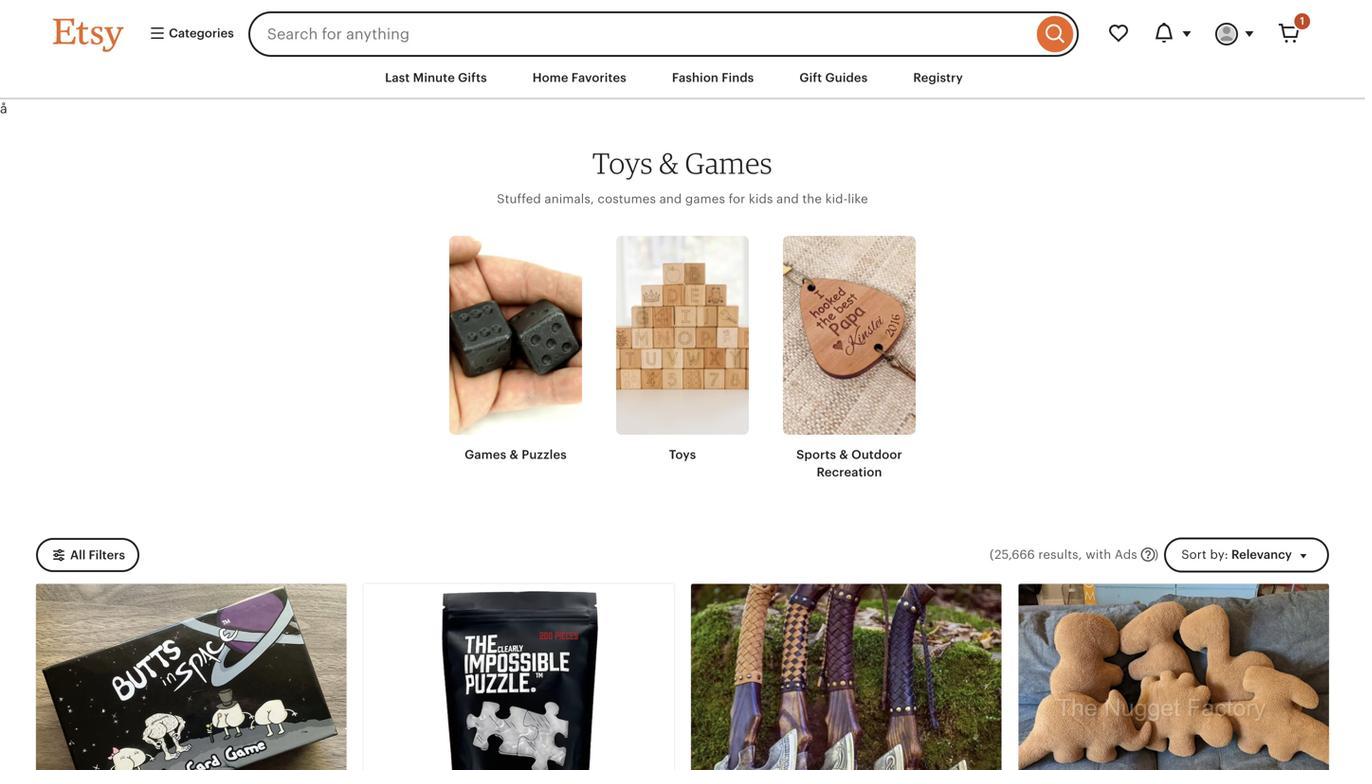 Task type: vqa. For each thing, say whether or not it's contained in the screenshot.
the crafted
no



Task type: describe. For each thing, give the bounding box(es) containing it.
kid-
[[825, 192, 848, 206]]

custom smith carbon steel viking axe personalized anniversary gift for him, birthday & wedding gift, hand forged, battle, axe axes image
[[691, 584, 1002, 771]]

relevancy
[[1231, 548, 1292, 562]]

1 link
[[1266, 11, 1312, 57]]

fashion finds
[[672, 71, 754, 85]]

Search for anything text field
[[248, 11, 1032, 57]]

registry
[[913, 71, 963, 85]]

all
[[70, 548, 86, 563]]

1 horizontal spatial games
[[685, 145, 773, 180]]

all filters button
[[36, 538, 139, 573]]

categories banner
[[19, 0, 1346, 57]]

fashion
[[672, 71, 719, 85]]

1
[[1300, 15, 1304, 27]]

& for games
[[510, 448, 519, 462]]

( 25,666 results,
[[990, 548, 1082, 562]]

& for toys
[[659, 145, 679, 180]]

puzzles
[[522, 448, 567, 462]]

fashion finds link
[[658, 61, 768, 95]]

none search field inside categories banner
[[248, 11, 1079, 57]]

toys for toys & games
[[592, 145, 653, 180]]

categories button
[[135, 17, 242, 51]]

last minute gifts link
[[371, 61, 501, 95]]

the
[[802, 192, 822, 206]]

sports
[[796, 448, 836, 462]]

sort by: relevancy
[[1181, 548, 1292, 562]]

results,
[[1038, 548, 1082, 562]]

like
[[848, 192, 868, 206]]

2 and from the left
[[776, 192, 799, 206]]

home favorites link
[[518, 61, 641, 95]]

toys link
[[616, 236, 749, 464]]

gift guides
[[800, 71, 868, 85]]

sports & outdoor recreation
[[796, 448, 902, 479]]

last
[[385, 71, 410, 85]]

sort
[[1181, 548, 1207, 562]]

animals,
[[545, 192, 594, 206]]

sports & outdoor recreation link
[[783, 236, 916, 481]]



Task type: locate. For each thing, give the bounding box(es) containing it.
1 vertical spatial games
[[465, 448, 506, 462]]

& up stuffed animals, costumes and games for kids and the kid-like on the top of the page
[[659, 145, 679, 180]]

and
[[659, 192, 682, 206], [776, 192, 799, 206]]

toys & games
[[592, 145, 773, 180]]

1 vertical spatial toys
[[669, 448, 696, 462]]

& for sports
[[839, 448, 848, 462]]

the clearly impossible puzzle - clear impossible jigsaw puzzle acrylic hard puzzles for adults christmas gifts puzzles funny unique puzzles image
[[364, 584, 674, 771]]

home
[[532, 71, 568, 85]]

1 horizontal spatial and
[[776, 192, 799, 206]]

& inside "link"
[[510, 448, 519, 462]]

with
[[1086, 548, 1111, 562]]

0 horizontal spatial and
[[659, 192, 682, 206]]

games
[[685, 145, 773, 180], [465, 448, 506, 462]]

by:
[[1210, 548, 1228, 562]]

kids
[[749, 192, 773, 206]]

gift guides link
[[785, 61, 882, 95]]

1 horizontal spatial toys
[[669, 448, 696, 462]]

games & puzzles
[[465, 448, 567, 462]]

& left puzzles
[[510, 448, 519, 462]]

favorites
[[571, 71, 626, 85]]

games
[[685, 192, 725, 206]]

gifts
[[458, 71, 487, 85]]

)
[[1154, 548, 1159, 562]]

menu bar containing last minute gifts
[[19, 57, 1346, 100]]

filters
[[89, 548, 125, 563]]

&
[[659, 145, 679, 180], [510, 448, 519, 462], [839, 448, 848, 462]]

outdoor
[[851, 448, 902, 462]]

0 vertical spatial games
[[685, 145, 773, 180]]

large dino nuggie couch pillows, dino nugget plush, dinosaur nugg plushie, unique throw pillow, home decor, chicken nugget stuffed animal image
[[1019, 584, 1329, 771]]

home favorites
[[532, 71, 626, 85]]

0 horizontal spatial &
[[510, 448, 519, 462]]

games left puzzles
[[465, 448, 506, 462]]

25,666
[[994, 548, 1035, 562]]

games & puzzles link
[[449, 236, 582, 464]]

None search field
[[248, 11, 1079, 57]]

2 horizontal spatial &
[[839, 448, 848, 462]]

for
[[729, 192, 745, 206]]

and left the
[[776, 192, 799, 206]]

categories
[[166, 26, 234, 40]]

minute
[[413, 71, 455, 85]]

menu bar
[[19, 57, 1346, 100]]

last minute gifts
[[385, 71, 487, 85]]

& up recreation
[[839, 448, 848, 462]]

toys
[[592, 145, 653, 180], [669, 448, 696, 462]]

stuffed
[[497, 192, 541, 206]]

guides
[[825, 71, 868, 85]]

0 horizontal spatial games
[[465, 448, 506, 462]]

games inside games & puzzles "link"
[[465, 448, 506, 462]]

gift
[[800, 71, 822, 85]]

1 horizontal spatial &
[[659, 145, 679, 180]]

butts in space: the card game - fun family game for all ages image
[[36, 584, 346, 771]]

costumes
[[598, 192, 656, 206]]

ads
[[1115, 548, 1137, 562]]

0 vertical spatial toys
[[592, 145, 653, 180]]

(
[[990, 548, 994, 562]]

1 and from the left
[[659, 192, 682, 206]]

finds
[[722, 71, 754, 85]]

stuffed animals, costumes and games for kids and the kid-like
[[497, 192, 868, 206]]

registry link
[[899, 61, 977, 95]]

recreation
[[817, 465, 882, 479]]

& inside sports & outdoor recreation
[[839, 448, 848, 462]]

with ads
[[1086, 548, 1137, 562]]

0 horizontal spatial toys
[[592, 145, 653, 180]]

all filters
[[70, 548, 125, 563]]

toys for toys
[[669, 448, 696, 462]]

and left games
[[659, 192, 682, 206]]

games up for
[[685, 145, 773, 180]]



